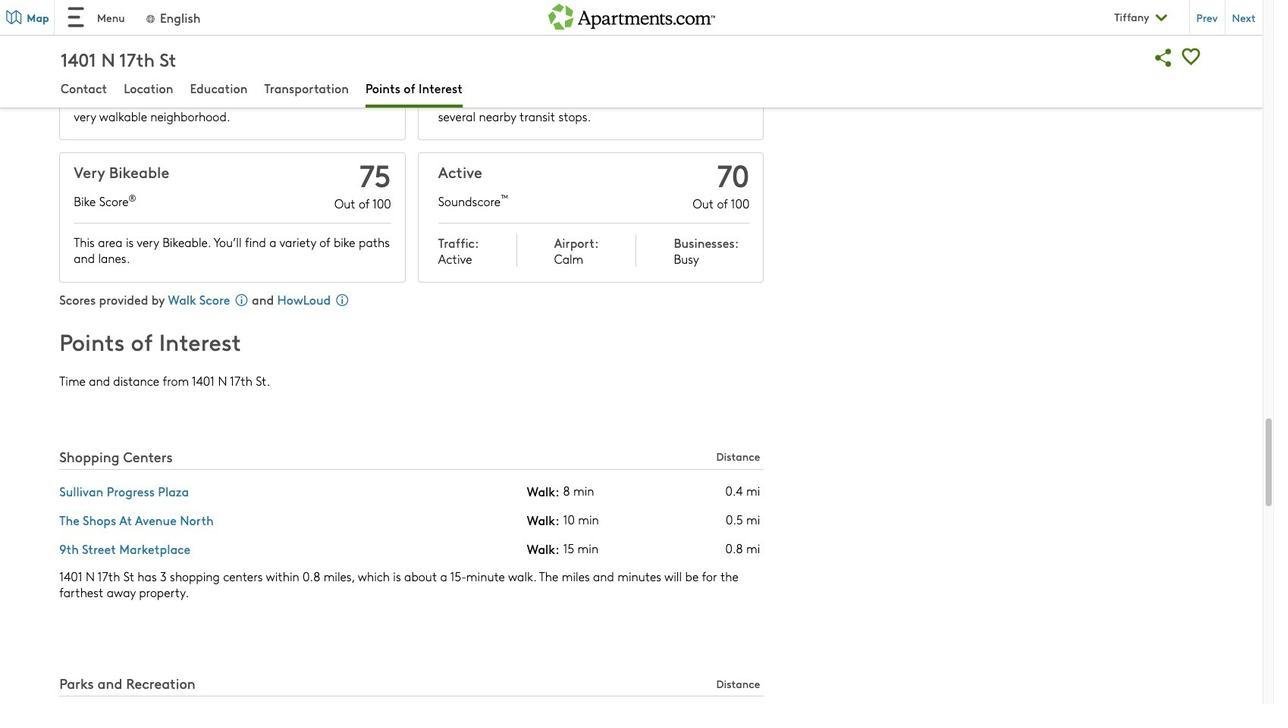 Task type: locate. For each thing, give the bounding box(es) containing it.
share listing image
[[1150, 44, 1177, 71]]



Task type: vqa. For each thing, say whether or not it's contained in the screenshot.
property management company logo
no



Task type: describe. For each thing, give the bounding box(es) containing it.
apartments.com logo image
[[548, 0, 715, 29]]



